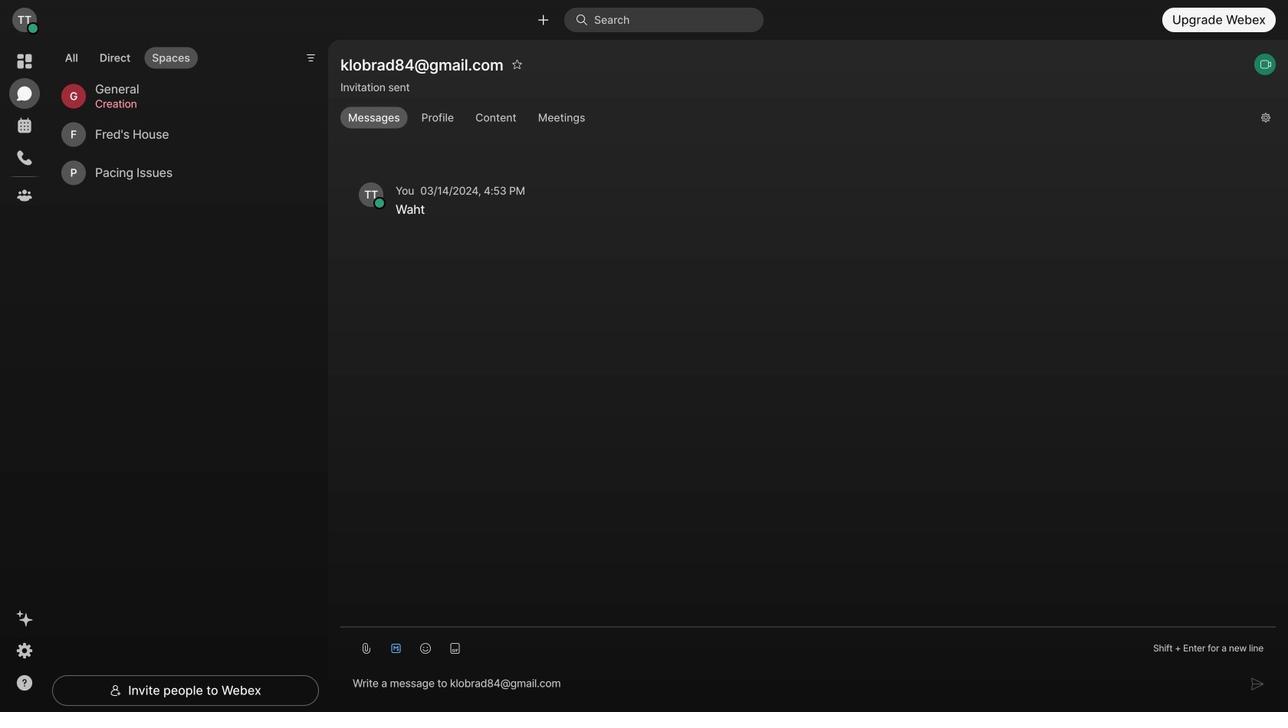 Task type: describe. For each thing, give the bounding box(es) containing it.
fred's house list item
[[55, 115, 307, 154]]

general list item
[[55, 77, 307, 115]]

pacing issues list item
[[55, 154, 307, 192]]

webex tab list
[[9, 46, 40, 211]]



Task type: locate. For each thing, give the bounding box(es) containing it.
creation element
[[95, 96, 288, 112]]

message composer toolbar element
[[340, 628, 1276, 663]]

navigation
[[0, 40, 49, 712]]

group
[[340, 107, 1249, 128]]

tab list
[[54, 38, 201, 73]]



Task type: vqa. For each thing, say whether or not it's contained in the screenshot.
menu item
no



